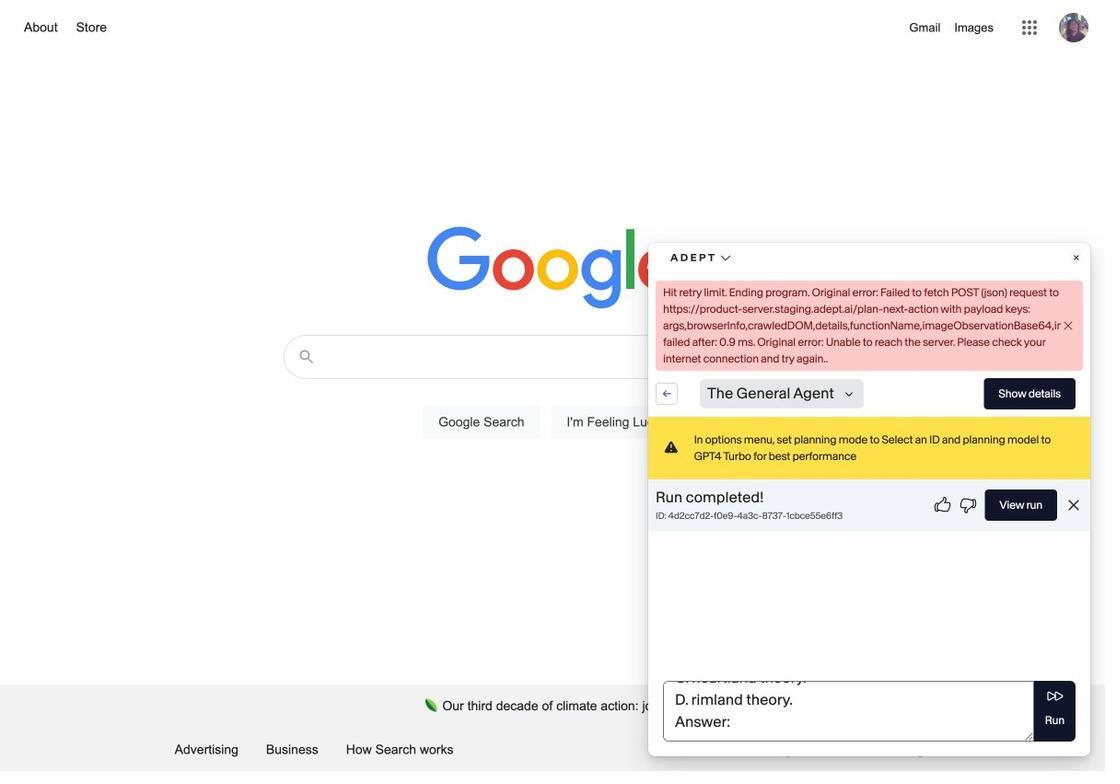 Task type: vqa. For each thing, say whether or not it's contained in the screenshot.
50 in the '13 hr 50 min JFK – NAP'
no



Task type: locate. For each thing, give the bounding box(es) containing it.
Search text field
[[328, 346, 736, 371]]

None search field
[[18, 330, 1087, 460]]

search by image image
[[784, 345, 806, 367]]

search by voice image
[[747, 345, 769, 367]]

google image
[[427, 227, 678, 311]]



